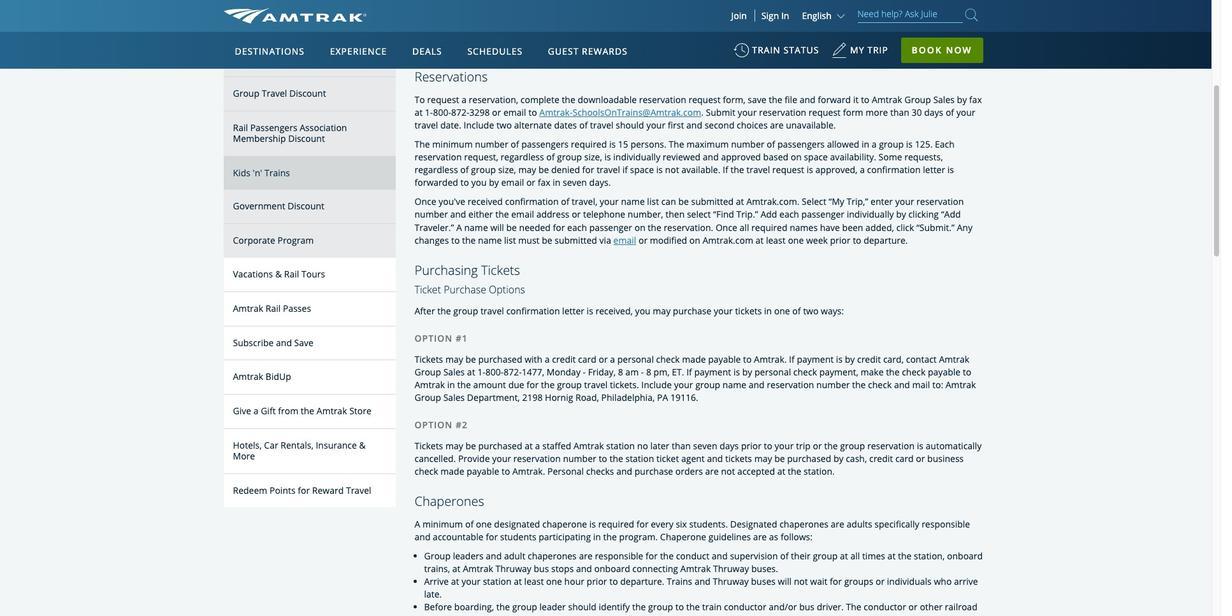 Task type: locate. For each thing, give the bounding box(es) containing it.
than
[[849, 0, 868, 8], [890, 107, 909, 119], [672, 441, 691, 453]]

book now
[[912, 44, 972, 56]]

a inside "to make a reservation for the kids 'n' trains travel program, submit your reservation request form more than 30 days in advance of your requested departure date. tickets may be purchased at least seven days before departure if the date of travel is approved."
[[452, 0, 457, 8]]

group up trains,
[[424, 551, 451, 563]]

0 vertical spatial on
[[791, 151, 802, 163]]

fax
[[969, 94, 982, 106], [538, 177, 550, 189]]

passengers down unavailable.
[[777, 139, 825, 151]]

0 horizontal spatial travel
[[262, 87, 287, 100]]

by
[[957, 94, 967, 106], [489, 177, 499, 189], [896, 209, 906, 221], [845, 354, 855, 366], [742, 366, 752, 379], [834, 453, 844, 465]]

the minimum number of passengers required is 15 persons. the maximum number of passengers allowed in a group is 125. each reservation request, regardless of group size, is individually reviewed and approved based on space availability. some requests, regardless of group size, may be denied for travel if space is not available. if the travel request is approved, a confirmation letter is forwarded to you by email or fax in seven days.
[[415, 139, 955, 189]]

a inside once you've received confirmation of travel, your name list can be submitted at amtrak.com. select "my trip," enter your reservation number and either the email address or telephone number, then select "find trip." add each passenger individually by clicking "add traveler." a name will be needed for each passenger on the reservation. once all required names have been added, click "submit." any changes to the name list must be submitted via
[[456, 221, 462, 234]]

2 vertical spatial on
[[689, 234, 700, 246]]

1 horizontal spatial &
[[359, 440, 366, 452]]

include
[[464, 119, 494, 132], [641, 379, 672, 391]]

sales inside to request a reservation, complete the downloadable reservation request form, save the file and forward it to amtrak group sales by fax at 1-800-872-3298 or email to
[[933, 94, 955, 106]]

email inside once you've received confirmation of travel, your name list can be submitted at amtrak.com. select "my trip," enter your reservation number and either the email address or telephone number, then select "find trip." add each passenger individually by clicking "add traveler." a name will be needed for each passenger on the reservation. once all required names have been added, click "submit." any changes to the name list must be submitted via
[[511, 209, 534, 221]]

8 left pm,
[[646, 366, 651, 379]]

a inside to request a reservation, complete the downloadable reservation request form, save the file and forward it to amtrak group sales by fax at 1-800-872-3298 or email to
[[462, 94, 467, 106]]

banner
[[0, 0, 1212, 294]]

passengers inside rail passengers association membership discount
[[250, 122, 297, 134]]

2 vertical spatial seven
[[693, 441, 717, 453]]

after
[[415, 305, 435, 317]]

number inside tickets may be purchased at a staffed amtrak station no later than seven days prior to your trip or the group reservation is automatically cancelled. provide your reservation number to the station ticket agent and tickets may be purchased by cash, credit card or business check made payable to amtrak. personal checks and purchase orders are not accepted at the station.
[[563, 453, 596, 465]]

0 vertical spatial least
[[647, 9, 667, 21]]

request down based
[[772, 164, 804, 176]]

for up 2198 on the bottom of page
[[527, 379, 539, 391]]

required inside a minimum of one designated chaperone is required for every six students. designated chaperones are adults specifically responsible and accountable for students participating in the program. chaperone guidelines are as follows:
[[598, 519, 634, 531]]

on inside once you've received confirmation of travel, your name list can be submitted at amtrak.com. select "my trip," enter your reservation number and either the email address or telephone number, then select "find trip." add each passenger individually by clicking "add traveler." a name will be needed for each passenger on the reservation. once all required names have been added, click "submit." any changes to the name list must be submitted via
[[635, 221, 645, 234]]

is up "days."
[[604, 151, 611, 163]]

date.
[[503, 9, 524, 21], [440, 119, 461, 132]]

prior inside tickets may be purchased at a staffed amtrak station no later than seven days prior to your trip or the group reservation is automatically cancelled. provide your reservation number to the station ticket agent and tickets may be purchased by cash, credit card or business check made payable to amtrak. personal checks and purchase orders are not accepted at the station.
[[741, 441, 762, 453]]

travel right the "reward"
[[346, 485, 371, 497]]

2 option from the top
[[415, 419, 453, 432]]

minimum inside a minimum of one designated chaperone is required for every six students. designated chaperones are adults specifically responsible and accountable for students participating in the program. chaperone guidelines are as follows:
[[423, 519, 463, 531]]

conductor down buses
[[724, 602, 766, 614]]

1 horizontal spatial rail
[[266, 303, 281, 315]]

1 vertical spatial chaperones
[[528, 551, 577, 563]]

every
[[651, 519, 673, 531]]

of up the 'each'
[[946, 107, 954, 119]]

name inside tickets may be purchased with a credit card or a personal check made payable to amtrak. if payment is by credit card, contact amtrak group sales at 1-800-872-1477, monday - friday, 8 am - 8 pm, et. if payment is by personal check payment, make the check payable to amtrak in the amount due for the group travel tickets. include your group name and reservation number the check and mail to: amtrak group sales department, 2198 hornig road, philadelphia, pa 19116.
[[723, 379, 746, 391]]

30 inside the . submit your reservation request form more than 30 days of your travel date. include two alternate dates of travel should your first and second choices are unavailable.
[[912, 107, 922, 119]]

been
[[842, 221, 863, 234]]

travel inside tickets may be purchased with a credit card or a personal check made payable to amtrak. if payment is by credit card, contact amtrak group sales at 1-800-872-1477, monday - friday, 8 am - 8 pm, et. if payment is by personal check payment, make the check payable to amtrak in the amount due for the group travel tickets. include your group name and reservation number the check and mail to: amtrak group sales department, 2198 hornig road, philadelphia, pa 19116.
[[584, 379, 608, 391]]

group inside group travel discount link
[[233, 87, 259, 100]]

to inside once you've received confirmation of travel, your name list can be submitted at amtrak.com. select "my trip," enter your reservation number and either the email address or telephone number, then select "find trip." add each passenger individually by clicking "add traveler." a name will be needed for each passenger on the reservation. once all required names have been added, click "submit." any changes to the name list must be submitted via
[[451, 234, 460, 246]]

0 vertical spatial 1-
[[425, 107, 433, 119]]

0 horizontal spatial amtrak.
[[512, 466, 545, 478]]

reservation
[[460, 0, 507, 8], [718, 0, 765, 8], [639, 94, 686, 106], [759, 107, 806, 119], [415, 151, 462, 163], [917, 196, 964, 208], [767, 379, 814, 391], [867, 441, 915, 453], [513, 453, 561, 465]]

of up address
[[561, 196, 569, 208]]

30 inside "to make a reservation for the kids 'n' trains travel program, submit your reservation request form more than 30 days in advance of your requested departure date. tickets may be purchased at least seven days before departure if the date of travel is approved."
[[871, 0, 881, 8]]

0 horizontal spatial all
[[740, 221, 749, 234]]

1 passengers from the left
[[521, 139, 569, 151]]

tickets.
[[610, 379, 639, 391]]

corporate program
[[233, 235, 314, 247]]

disabilities
[[303, 42, 347, 55]]

is left the approved.
[[872, 9, 879, 21]]

than up 'some'
[[890, 107, 909, 119]]

responsible up station,
[[922, 519, 970, 531]]

0 vertical spatial date.
[[503, 9, 524, 21]]

at down program,
[[637, 9, 645, 21]]

1 vertical spatial include
[[641, 379, 672, 391]]

tickets
[[527, 9, 555, 21], [481, 262, 520, 279], [415, 354, 443, 366], [415, 441, 443, 453]]

1 vertical spatial responsible
[[595, 551, 643, 563]]

trains
[[571, 0, 597, 8], [452, 28, 477, 40], [452, 41, 477, 53], [264, 167, 290, 179], [667, 576, 692, 588]]

pacific
[[480, 41, 506, 53]]

0 horizontal spatial you
[[471, 177, 487, 189]]

discount up association
[[289, 87, 326, 100]]

of inside group leaders and adult chaperones are responsible for the conduct and supervision of their group at all times at the station, onboard trains, at amtrak thruway bus stops and onboard connecting amtrak thruway buses. arrive at your station at least one hour prior to departure. trains and thruway buses will not wait for groups or individuals who arrive late. before boarding, the group leader should identify the group to the train conductor and/or bus driver. the conductor or other railroad personnel and/or bus driver will provide your group seating instructions.
[[780, 551, 789, 563]]

group up the denied
[[557, 151, 582, 163]]

1 horizontal spatial 8
[[646, 366, 651, 379]]

a up requested
[[452, 0, 457, 8]]

with down amtrak image
[[282, 42, 300, 55]]

include down pm,
[[641, 379, 672, 391]]

0 vertical spatial amtrak.
[[754, 354, 787, 366]]

responsible inside group leaders and adult chaperones are responsible for the conduct and supervision of their group at all times at the station, onboard trains, at amtrak thruway bus stops and onboard connecting amtrak thruway buses. arrive at your station at least one hour prior to departure. trains and thruway buses will not wait for groups or individuals who arrive late. before boarding, the group leader should identify the group to the train conductor and/or bus driver. the conductor or other railroad personnel and/or bus driver will provide your group seating instructions.
[[595, 551, 643, 563]]

name
[[621, 196, 645, 208], [464, 221, 488, 234], [478, 234, 502, 246], [723, 379, 746, 391]]

days.
[[589, 177, 611, 189]]

0 horizontal spatial passengers
[[521, 139, 569, 151]]

station,
[[914, 551, 945, 563]]

departure. down added,
[[864, 234, 908, 246]]

8 left am
[[618, 366, 623, 379]]

tickets inside tickets may be purchased at a staffed amtrak station no later than seven days prior to your trip or the group reservation is automatically cancelled. provide your reservation number to the station ticket agent and tickets may be purchased by cash, credit card or business check made payable to amtrak. personal checks and purchase orders are not accepted at the station.
[[415, 441, 443, 453]]

form,
[[723, 94, 745, 106]]

1 horizontal spatial made
[[682, 354, 706, 366]]

2 8 from the left
[[646, 366, 651, 379]]

include inside the . submit your reservation request form more than 30 days of your travel date. include two alternate dates of travel should your first and second choices are unavailable.
[[464, 119, 494, 132]]

onboard up the identify
[[594, 564, 630, 576]]

0 vertical spatial two
[[496, 119, 512, 132]]

on down number,
[[635, 221, 645, 234]]

accountable
[[433, 532, 483, 544]]

1 vertical spatial least
[[766, 234, 786, 246]]

0 vertical spatial travel
[[262, 87, 287, 100]]

save
[[294, 337, 314, 349]]

1 horizontal spatial date.
[[503, 9, 524, 21]]

0 horizontal spatial responsible
[[595, 551, 643, 563]]

0 horizontal spatial more
[[825, 0, 847, 8]]

amtrak bidup link
[[223, 361, 395, 395]]

1 horizontal spatial conductor
[[864, 602, 906, 614]]

800- up amount
[[485, 366, 504, 379]]

rail
[[233, 122, 248, 134], [284, 268, 299, 280], [266, 303, 281, 315]]

book
[[912, 44, 942, 56]]

station left no
[[606, 441, 635, 453]]

more inside "to make a reservation for the kids 'n' trains travel program, submit your reservation request form more than 30 days in advance of your requested departure date. tickets may be purchased at least seven days before departure if the date of travel is approved."
[[825, 0, 847, 8]]

purchase down ticket
[[635, 466, 673, 478]]

give
[[233, 405, 251, 418]]

one down stops
[[546, 576, 562, 588]]

number up request,
[[475, 139, 508, 151]]

group down purchase at the top of the page
[[453, 305, 478, 317]]

1 vertical spatial once
[[716, 221, 737, 234]]

1 vertical spatial two
[[803, 305, 819, 317]]

1 vertical spatial onboard
[[594, 564, 630, 576]]

discount down kids 'n' trains link
[[288, 200, 324, 212]]

once down forwarded
[[415, 196, 436, 208]]

and inside a minimum of one designated chaperone is required for every six students. designated chaperones are adults specifically responsible and accountable for students participating in the program. chaperone guidelines are as follows:
[[415, 532, 430, 544]]

2 - from the left
[[641, 366, 644, 379]]

card inside tickets may be purchased with a credit card or a personal check made payable to amtrak. if payment is by credit card, contact amtrak group sales at 1-800-872-1477, monday - friday, 8 am - 8 pm, et. if payment is by personal check payment, make the check payable to amtrak in the amount due for the group travel tickets. include your group name and reservation number the check and mail to: amtrak group sales department, 2198 hornig road, philadelphia, pa 19116.
[[578, 354, 596, 366]]

872- inside tickets may be purchased with a credit card or a personal check made payable to amtrak. if payment is by credit card, contact amtrak group sales at 1-800-872-1477, monday - friday, 8 am - 8 pm, et. if payment is by personal check payment, make the check payable to amtrak in the amount due for the group travel tickets. include your group name and reservation number the check and mail to: amtrak group sales department, 2198 hornig road, philadelphia, pa 19116.
[[504, 366, 522, 379]]

conductor down individuals
[[864, 602, 906, 614]]

0 horizontal spatial 'n'
[[253, 167, 262, 179]]

for up joaquins
[[509, 0, 521, 8]]

make inside tickets may be purchased with a credit card or a personal check made payable to amtrak. if payment is by credit card, contact amtrak group sales at 1-800-872-1477, monday - friday, 8 am - 8 pm, et. if payment is by personal check payment, make the check payable to amtrak in the amount due for the group travel tickets. include your group name and reservation number the check and mail to: amtrak group sales department, 2198 hornig road, philadelphia, pa 19116.
[[861, 366, 884, 379]]

0 vertical spatial rail
[[233, 122, 248, 134]]

space down persons.
[[630, 164, 654, 176]]

0 horizontal spatial should
[[568, 602, 596, 614]]

2 horizontal spatial on
[[791, 151, 802, 163]]

'n' inside "to make a reservation for the kids 'n' trains travel program, submit your reservation request form more than 30 days in advance of your requested departure date. tickets may be purchased at least seven days before departure if the date of travel is approved."
[[559, 0, 569, 8]]

make inside "to make a reservation for the kids 'n' trains travel program, submit your reservation request form more than 30 days in advance of your requested departure date. tickets may be purchased at least seven days before departure if the date of travel is approved."
[[427, 0, 450, 8]]

seven
[[669, 9, 693, 21], [563, 177, 587, 189], [693, 441, 717, 453]]

email inside to request a reservation, complete the downloadable reservation request form, save the file and forward it to amtrak group sales by fax at 1-800-872-3298 or email to
[[503, 107, 526, 119]]

in
[[781, 10, 789, 22]]

1 8 from the left
[[618, 366, 623, 379]]

1 vertical spatial &
[[359, 440, 366, 452]]

2 n from the top
[[444, 41, 449, 53]]

least up leader at left bottom
[[524, 576, 544, 588]]

than inside the . submit your reservation request form more than 30 days of your travel date. include two alternate dates of travel should your first and second choices are unavailable.
[[890, 107, 909, 119]]

date. up joaquins
[[503, 9, 524, 21]]

amtrak up checks in the bottom of the page
[[574, 441, 604, 453]]

or inside to request a reservation, complete the downloadable reservation request form, save the file and forward it to amtrak group sales by fax at 1-800-872-3298 or email to
[[492, 107, 501, 119]]

station inside group leaders and adult chaperones are responsible for the conduct and supervision of their group at all times at the station, onboard trains, at amtrak thruway bus stops and onboard connecting amtrak thruway buses. arrive at your station at least one hour prior to departure. trains and thruway buses will not wait for groups or individuals who arrive late. before boarding, the group leader should identify the group to the train conductor and/or bus driver. the conductor or other railroad personnel and/or bus driver will provide your group seating instructions.
[[483, 576, 512, 588]]

train status link
[[734, 38, 819, 69]]

1 horizontal spatial departure
[[747, 9, 789, 21]]

the up forwarded
[[415, 139, 430, 151]]

required up program.
[[598, 519, 634, 531]]

1 vertical spatial to
[[415, 94, 425, 106]]

once up amtrak.com
[[716, 221, 737, 234]]

it
[[853, 94, 859, 106]]

0 horizontal spatial onboard
[[594, 564, 630, 576]]

is right chaperone at the bottom left of page
[[589, 519, 596, 531]]

1 vertical spatial travel
[[346, 485, 371, 497]]

by inside to request a reservation, complete the downloadable reservation request form, save the file and forward it to amtrak group sales by fax at 1-800-872-3298 or email to
[[957, 94, 967, 106]]

conductor
[[724, 602, 766, 614], [864, 602, 906, 614]]

amtrak
[[872, 94, 902, 106], [233, 303, 263, 315], [939, 354, 969, 366], [233, 371, 263, 383], [415, 379, 445, 391], [946, 379, 976, 391], [317, 405, 347, 418], [574, 441, 604, 453], [463, 564, 493, 576], [680, 564, 711, 576]]

one up accountable
[[476, 519, 492, 531]]

points
[[270, 485, 295, 497]]

confirmation inside the minimum number of passengers required is 15 persons. the maximum number of passengers allowed in a group is 125. each reservation request, regardless of group size, is individually reviewed and approved based on space availability. some requests, regardless of group size, may be denied for travel if space is not available. if the travel request is approved, a confirmation letter is forwarded to you by email or fax in seven days.
[[867, 164, 921, 176]]

your
[[697, 0, 716, 8], [962, 0, 981, 8], [738, 107, 757, 119], [956, 107, 975, 119], [646, 119, 665, 132], [600, 196, 619, 208], [895, 196, 914, 208], [714, 305, 733, 317], [674, 379, 693, 391], [775, 441, 794, 453], [492, 453, 511, 465], [462, 576, 481, 588], [593, 615, 612, 617]]

0 horizontal spatial individually
[[613, 151, 660, 163]]

discount up kids 'n' trains link
[[288, 132, 325, 145]]

1 vertical spatial all
[[850, 551, 860, 563]]

on inside the minimum number of passengers required is 15 persons. the maximum number of passengers allowed in a group is 125. each reservation request, regardless of group size, is individually reviewed and approved based on space availability. some requests, regardless of group size, may be denied for travel if space is not available. if the travel request is approved, a confirmation letter is forwarded to you by email or fax in seven days.
[[791, 151, 802, 163]]

1 horizontal spatial -
[[641, 366, 644, 379]]

is inside tickets may be purchased at a staffed amtrak station no later than seven days prior to your trip or the group reservation is automatically cancelled. provide your reservation number to the station ticket agent and tickets may be purchased by cash, credit card or business check made payable to amtrak. personal checks and purchase orders are not accepted at the station.
[[917, 441, 923, 453]]

0 horizontal spatial fax
[[538, 177, 550, 189]]

tours
[[301, 268, 325, 280]]

are left as
[[753, 532, 767, 544]]

1 horizontal spatial on
[[689, 234, 700, 246]]

1 vertical spatial station
[[625, 453, 654, 465]]

number
[[475, 139, 508, 151], [731, 139, 764, 151], [415, 209, 448, 221], [816, 379, 850, 391], [563, 453, 596, 465]]

my
[[850, 44, 865, 56]]

in inside "to make a reservation for the kids 'n' trains travel program, submit your reservation request form more than 30 days in advance of your requested departure date. tickets may be purchased at least seven days before departure if the date of travel is approved."
[[905, 0, 913, 8]]

purchase inside tickets may be purchased at a staffed amtrak station no later than seven days prior to your trip or the group reservation is automatically cancelled. provide your reservation number to the station ticket agent and tickets may be purchased by cash, credit card or business check made payable to amtrak. personal checks and purchase orders are not accepted at the station.
[[635, 466, 673, 478]]

1 horizontal spatial letter
[[923, 164, 945, 176]]

form inside the . submit your reservation request form more than 30 days of your travel date. include two alternate dates of travel should your first and second choices are unavailable.
[[843, 107, 863, 119]]

passenger
[[801, 209, 844, 221], [589, 221, 632, 234]]

one
[[788, 234, 804, 246], [774, 305, 790, 317], [476, 519, 492, 531], [546, 576, 562, 588]]

and inside the minimum number of passengers required is 15 persons. the maximum number of passengers allowed in a group is 125. each reservation request, regardless of group size, is individually reviewed and approved based on space availability. some requests, regardless of group size, may be denied for travel if space is not available. if the travel request is approved, a confirmation letter is forwarded to you by email or fax in seven days.
[[703, 151, 719, 163]]

0 vertical spatial payable
[[708, 354, 741, 366]]

no
[[637, 441, 648, 453]]

at up the groups
[[840, 551, 848, 563]]

0 vertical spatial 30
[[871, 0, 881, 8]]

1 vertical spatial confirmation
[[505, 196, 559, 208]]

then
[[666, 209, 685, 221]]

seven down the denied
[[563, 177, 587, 189]]

regions map image
[[271, 106, 577, 285]]

dates
[[554, 119, 577, 132]]

purchased down program,
[[591, 9, 635, 21]]

sales down the #1
[[443, 366, 465, 379]]

purchased
[[591, 9, 635, 21], [478, 354, 522, 366], [478, 441, 522, 453], [787, 453, 831, 465]]

to down reservations
[[415, 94, 425, 106]]

1 conductor from the left
[[724, 602, 766, 614]]

1 vertical spatial with
[[525, 354, 542, 366]]

options
[[489, 283, 525, 297]]

2 horizontal spatial payable
[[928, 366, 961, 379]]

number up approved at the right top of page
[[731, 139, 764, 151]]

amtrak. inside tickets may be purchased with a credit card or a personal check made payable to amtrak. if payment is by credit card, contact amtrak group sales at 1-800-872-1477, monday - friday, 8 am - 8 pm, et. if payment is by personal check payment, make the check payable to amtrak in the amount due for the group travel tickets. include your group name and reservation number the check and mail to: amtrak group sales department, 2198 hornig road, philadelphia, pa 19116.
[[754, 354, 787, 366]]

amtrak image
[[223, 8, 366, 24]]

hotels, car rentals, insurance & more
[[233, 440, 366, 463]]

for inside the minimum number of passengers required is 15 persons. the maximum number of passengers allowed in a group is 125. each reservation request, regardless of group size, is individually reviewed and approved based on space availability. some requests, regardless of group size, may be denied for travel if space is not available. if the travel request is approved, a confirmation letter is forwarded to you by email or fax in seven days.
[[582, 164, 594, 176]]

at down adult
[[514, 576, 522, 588]]

0 vertical spatial responsible
[[922, 519, 970, 531]]

program
[[278, 235, 314, 247]]

1 vertical spatial form
[[843, 107, 863, 119]]

is left the received,
[[587, 305, 593, 317]]

least inside group leaders and adult chaperones are responsible for the conduct and supervision of their group at all times at the station, onboard trains, at amtrak thruway bus stops and onboard connecting amtrak thruway buses. arrive at your station at least one hour prior to departure. trains and thruway buses will not wait for groups or individuals who arrive late. before boarding, the group leader should identify the group to the train conductor and/or bus driver. the conductor or other railroad personnel and/or bus driver will provide your group seating instructions.
[[524, 576, 544, 588]]

chaperone
[[660, 532, 706, 544]]

enter
[[871, 196, 893, 208]]

departure. down connecting
[[620, 576, 664, 588]]

2 vertical spatial confirmation
[[506, 305, 560, 317]]

a right traveler."
[[456, 221, 462, 234]]

date. inside the . submit your reservation request form more than 30 days of your travel date. include two alternate dates of travel should your first and second choices are unavailable.
[[440, 119, 461, 132]]

confirmation down options
[[506, 305, 560, 317]]

2 vertical spatial rail
[[266, 303, 281, 315]]

of up accountable
[[465, 519, 474, 531]]

request inside the . submit your reservation request form more than 30 days of your travel date. include two alternate dates of travel should your first and second choices are unavailable.
[[809, 107, 841, 119]]

regardless up forwarded
[[415, 164, 458, 176]]

surfliner
[[508, 41, 544, 53]]

trains inside kids 'n' trains link
[[264, 167, 290, 179]]

amount
[[473, 379, 506, 391]]

the up seating
[[632, 602, 646, 614]]

125.
[[915, 139, 933, 151]]

government discount link
[[223, 190, 395, 224]]

1 vertical spatial card
[[895, 453, 914, 465]]

confirmation
[[867, 164, 921, 176], [505, 196, 559, 208], [506, 305, 560, 317]]

students
[[500, 532, 536, 544]]

0 horizontal spatial will
[[490, 221, 504, 234]]

reservation down file
[[759, 107, 806, 119]]

and/or down 'boarding,'
[[468, 615, 497, 617]]

0 vertical spatial you
[[471, 177, 487, 189]]

and
[[800, 94, 816, 106], [686, 119, 702, 132], [703, 151, 719, 163], [450, 209, 466, 221], [276, 337, 292, 349], [749, 379, 765, 391], [894, 379, 910, 391], [707, 453, 723, 465], [616, 466, 632, 478], [415, 532, 430, 544], [486, 551, 502, 563], [712, 551, 728, 563], [576, 564, 592, 576], [695, 576, 711, 588]]

may up accepted
[[754, 453, 772, 465]]

boarding,
[[454, 602, 494, 614]]

rail left passes
[[266, 303, 281, 315]]

payment
[[797, 354, 834, 366], [694, 366, 731, 379]]

1 vertical spatial more
[[866, 107, 888, 119]]

all down trip."
[[740, 221, 749, 234]]

0 vertical spatial departure.
[[864, 234, 908, 246]]

downloadable
[[578, 94, 637, 106]]

1 to from the top
[[415, 0, 425, 8]]

1 vertical spatial prior
[[741, 441, 762, 453]]

than inside "to make a reservation for the kids 'n' trains travel program, submit your reservation request form more than 30 days in advance of your requested departure date. tickets may be purchased at least seven days before departure if the date of travel is approved."
[[849, 0, 868, 8]]

contact
[[906, 354, 937, 366]]

my trip button
[[832, 38, 888, 69]]

0 horizontal spatial 30
[[871, 0, 881, 8]]

are right choices
[[770, 119, 784, 132]]

2 horizontal spatial than
[[890, 107, 909, 119]]

redeem points for reward travel link
[[223, 475, 395, 508]]

minimum for number
[[432, 139, 473, 151]]

0 horizontal spatial prior
[[587, 576, 607, 588]]

provide
[[458, 453, 490, 465]]

made down cancelled.
[[441, 466, 464, 478]]

0 horizontal spatial least
[[524, 576, 544, 588]]

for
[[509, 0, 521, 8], [582, 164, 594, 176], [553, 221, 565, 234], [527, 379, 539, 391], [298, 485, 310, 497], [636, 519, 649, 531], [486, 532, 498, 544], [646, 551, 658, 563], [830, 576, 842, 588]]

0 horizontal spatial 1-
[[425, 107, 433, 119]]

option #2
[[415, 419, 468, 432]]

0 vertical spatial passengers
[[233, 42, 280, 55]]

reservation inside to request a reservation, complete the downloadable reservation request form, save the file and forward it to amtrak group sales by fax at 1-800-872-3298 or email to
[[639, 94, 686, 106]]

designated
[[730, 519, 777, 531]]

0 vertical spatial required
[[571, 139, 607, 151]]

0 horizontal spatial the
[[415, 139, 430, 151]]

of inside once you've received confirmation of travel, your name list can be submitted at amtrak.com. select "my trip," enter your reservation number and either the email address or telephone number, then select "find trip." add each passenger individually by clicking "add traveler." a name will be needed for each passenger on the reservation. once all required names have been added, click "submit." any changes to the name list must be submitted via
[[561, 196, 569, 208]]

and inside subscribe and save link
[[276, 337, 292, 349]]

1 vertical spatial required
[[751, 221, 787, 234]]

1 horizontal spatial chaperones
[[780, 519, 828, 531]]

group
[[233, 87, 259, 100], [904, 94, 931, 106], [415, 366, 441, 379], [415, 392, 441, 404], [424, 551, 451, 563]]

rail passengers association membership discount link
[[223, 112, 395, 157]]

passes
[[283, 303, 311, 315]]

one down the names at the top of the page
[[788, 234, 804, 246]]

0 vertical spatial passenger
[[801, 209, 844, 221]]

to request a reservation, complete the downloadable reservation request form, save the file and forward it to amtrak group sales by fax at 1-800-872-3298 or email to
[[415, 94, 982, 119]]

late.
[[424, 589, 442, 601]]

0 horizontal spatial departure
[[459, 9, 501, 21]]

if down 15
[[622, 164, 628, 176]]

0 vertical spatial form
[[802, 0, 822, 8]]

purchased inside tickets may be purchased with a credit card or a personal check made payable to amtrak. if payment is by credit card, contact amtrak group sales at 1-800-872-1477, monday - friday, 8 am - 8 pm, et. if payment is by personal check payment, make the check payable to amtrak in the amount due for the group travel tickets. include your group name and reservation number the check and mail to: amtrak group sales department, 2198 hornig road, philadelphia, pa 19116.
[[478, 354, 522, 366]]

2 to from the top
[[415, 94, 425, 106]]

before
[[424, 602, 452, 614]]

1 vertical spatial option
[[415, 419, 453, 432]]

chaperones up follows:
[[780, 519, 828, 531]]

0 vertical spatial onboard
[[947, 551, 983, 563]]

0 vertical spatial made
[[682, 354, 706, 366]]

road,
[[575, 392, 599, 404]]

or down travel,
[[572, 209, 581, 221]]

group inside group leaders and adult chaperones are responsible for the conduct and supervision of their group at all times at the station, onboard trains, at amtrak thruway bus stops and onboard connecting amtrak thruway buses. arrive at your station at least one hour prior to departure. trains and thruway buses will not wait for groups or individuals who arrive late. before boarding, the group leader should identify the group to the train conductor and/or bus driver. the conductor or other railroad personnel and/or bus driver will provide your group seating instructions.
[[424, 551, 451, 563]]

30 up 125.
[[912, 107, 922, 119]]

cash,
[[846, 453, 867, 465]]

2 vertical spatial if
[[686, 366, 692, 379]]

1 vertical spatial reservation
[[546, 41, 595, 53]]

0 horizontal spatial 872-
[[451, 107, 469, 119]]

are
[[770, 119, 784, 132], [705, 466, 719, 478], [831, 519, 844, 531], [753, 532, 767, 544], [579, 551, 593, 563]]

a up monday
[[545, 354, 550, 366]]

philadelphia,
[[601, 392, 655, 404]]

be up provide
[[465, 441, 476, 453]]

english button
[[802, 10, 848, 22]]

are up hour
[[579, 551, 593, 563]]

1 horizontal spatial include
[[641, 379, 672, 391]]

application
[[271, 106, 577, 285]]

and/or down buses
[[769, 602, 797, 614]]

least
[[647, 9, 667, 21], [766, 234, 786, 246], [524, 576, 544, 588]]

make
[[427, 0, 450, 8], [861, 366, 884, 379]]

are inside tickets may be purchased at a staffed amtrak station no later than seven days prior to your trip or the group reservation is automatically cancelled. provide your reservation number to the station ticket agent and tickets may be purchased by cash, credit card or business check made payable to amtrak. personal checks and purchase orders are not accepted at the station.
[[705, 466, 719, 478]]

required down add
[[751, 221, 787, 234]]

of up based
[[767, 139, 775, 151]]

should inside group leaders and adult chaperones are responsible for the conduct and supervision of their group at all times at the station, onboard trains, at amtrak thruway bus stops and onboard connecting amtrak thruway buses. arrive at your station at least one hour prior to departure. trains and thruway buses will not wait for groups or individuals who arrive late. before boarding, the group leader should identify the group to the train conductor and/or bus driver. the conductor or other railroad personnel and/or bus driver will provide your group seating instructions.
[[568, 602, 596, 614]]

fax down now at the right top of the page
[[969, 94, 982, 106]]

1 option from the top
[[415, 333, 453, 345]]

group down option #1
[[415, 366, 441, 379]]

may inside tickets may be purchased with a credit card or a personal check made payable to amtrak. if payment is by credit card, contact amtrak group sales at 1-800-872-1477, monday - friday, 8 am - 8 pm, et. if payment is by personal check payment, make the check payable to amtrak in the amount due for the group travel tickets. include your group name and reservation number the check and mail to: amtrak group sales department, 2198 hornig road, philadelphia, pa 19116.
[[445, 354, 463, 366]]

all inside group leaders and adult chaperones are responsible for the conduct and supervision of their group at all times at the station, onboard trains, at amtrak thruway bus stops and onboard connecting amtrak thruway buses. arrive at your station at least one hour prior to departure. trains and thruway buses will not wait for groups or individuals who arrive late. before boarding, the group leader should identify the group to the train conductor and/or bus driver. the conductor or other railroad personnel and/or bus driver will provide your group seating instructions.
[[850, 551, 860, 563]]

the up amtrak-
[[562, 94, 575, 106]]

the
[[415, 139, 430, 151], [669, 139, 684, 151], [846, 602, 861, 614]]

persons.
[[631, 139, 666, 151]]

required inside once you've received confirmation of travel, your name list can be submitted at amtrak.com. select "my trip," enter your reservation number and either the email address or telephone number, then select "find trip." add each passenger individually by clicking "add traveler." a name will be needed for each passenger on the reservation. once all required names have been added, click "submit." any changes to the name list must be submitted via
[[751, 221, 787, 234]]

students.
[[689, 519, 728, 531]]

available.
[[681, 164, 720, 176]]

2 horizontal spatial the
[[846, 602, 861, 614]]

least inside "to make a reservation for the kids 'n' trains travel program, submit your reservation request form more than 30 days in advance of your requested departure date. tickets may be purchased at least seven days before departure if the date of travel is approved."
[[647, 9, 667, 21]]

file
[[785, 94, 797, 106]]

departure. inside group leaders and adult chaperones are responsible for the conduct and supervision of their group at all times at the station, onboard trains, at amtrak thruway bus stops and onboard connecting amtrak thruway buses. arrive at your station at least one hour prior to departure. trains and thruway buses will not wait for groups or individuals who arrive late. before boarding, the group leader should identify the group to the train conductor and/or bus driver. the conductor or other railroad personnel and/or bus driver will provide your group seating instructions.
[[620, 576, 664, 588]]

the left file
[[769, 94, 782, 106]]

chaperones up stops
[[528, 551, 577, 563]]

individually inside once you've received confirmation of travel, your name list can be submitted at amtrak.com. select "my trip," enter your reservation number and either the email address or telephone number, then select "find trip." add each passenger individually by clicking "add traveler." a name will be needed for each passenger on the reservation. once all required names have been added, click "submit." any changes to the name list must be submitted via
[[847, 209, 894, 221]]

your inside tickets may be purchased with a credit card or a personal check made payable to amtrak. if payment is by credit card, contact amtrak group sales at 1-800-872-1477, monday - friday, 8 am - 8 pm, et. if payment is by personal check payment, make the check payable to amtrak in the amount due for the group travel tickets. include your group name and reservation number the check and mail to: amtrak group sales department, 2198 hornig road, philadelphia, pa 19116.
[[674, 379, 693, 391]]

0 horizontal spatial -
[[583, 366, 586, 379]]

letter inside the minimum number of passengers required is 15 persons. the maximum number of passengers allowed in a group is 125. each reservation request, regardless of group size, is individually reviewed and approved based on space availability. some requests, regardless of group size, may be denied for travel if space is not available. if the travel request is approved, a confirmation letter is forwarded to you by email or fax in seven days.
[[923, 164, 945, 176]]

reviewed
[[663, 151, 701, 163]]

2 vertical spatial required
[[598, 519, 634, 531]]

travel,
[[572, 196, 597, 208]]

number inside once you've received confirmation of travel, your name list can be submitted at amtrak.com. select "my trip," enter your reservation number and either the email address or telephone number, then select "find trip." add each passenger individually by clicking "add traveler." a name will be needed for each passenger on the reservation. once all required names have been added, click "submit." any changes to the name list must be submitted via
[[415, 209, 448, 221]]

railroad
[[945, 602, 977, 614]]

of down request,
[[460, 164, 469, 176]]

group down request,
[[471, 164, 496, 176]]

kids up "government"
[[233, 167, 250, 179]]

Please enter your search item search field
[[858, 6, 963, 23]]

at down reservations
[[415, 107, 423, 119]]

are inside group leaders and adult chaperones are responsible for the conduct and supervision of their group at all times at the station, onboard trains, at amtrak thruway bus stops and onboard connecting amtrak thruway buses. arrive at your station at least one hour prior to departure. trains and thruway buses will not wait for groups or individuals who arrive late. before boarding, the group leader should identify the group to the train conductor and/or bus driver. the conductor or other railroad personnel and/or bus driver will provide your group seating instructions.
[[579, 551, 593, 563]]

1 horizontal spatial size,
[[584, 151, 602, 163]]

prior down the have
[[830, 234, 851, 246]]

for up "days."
[[582, 164, 594, 176]]

bus left driver
[[499, 615, 514, 617]]

0 horizontal spatial chaperones
[[528, 551, 577, 563]]

sign
[[761, 10, 779, 22]]



Task type: vqa. For each thing, say whether or not it's contained in the screenshot.
Check the guidelines for the types of manual and powered wheeled mobility devices that can be accommodated onboard and get more information about boarding and detraining procedures.
no



Task type: describe. For each thing, give the bounding box(es) containing it.
from
[[278, 405, 298, 418]]

must
[[518, 234, 539, 246]]

1 n from the top
[[444, 28, 449, 40]]

corporate program link
[[223, 224, 395, 258]]

1 horizontal spatial space
[[804, 151, 828, 163]]

or right trip
[[813, 441, 822, 453]]

confirmation inside once you've received confirmation of travel, your name list can be submitted at amtrak.com. select "my trip," enter your reservation number and either the email address or telephone number, then select "find trip." add each passenger individually by clicking "add traveler." a name will be needed for each passenger on the reservation. once all required names have been added, click "submit." any changes to the name list must be submitted via
[[505, 196, 559, 208]]

a left 'gift'
[[253, 405, 258, 418]]

0 vertical spatial reservation
[[535, 28, 584, 40]]

fax inside to request a reservation, complete the downloadable reservation request form, save the file and forward it to amtrak group sales by fax at 1-800-872-3298 or email to
[[969, 94, 982, 106]]

be right can
[[678, 196, 689, 208]]

group up option #2
[[415, 392, 441, 404]]

my trip
[[850, 44, 888, 56]]

option for option #1
[[415, 333, 453, 345]]

1 vertical spatial rail
[[284, 268, 299, 280]]

added,
[[866, 221, 894, 234]]

is right et.
[[733, 366, 740, 379]]

trains left san on the left top of the page
[[452, 28, 477, 40]]

800- inside tickets may be purchased with a credit card or a personal check made payable to amtrak. if payment is by credit card, contact amtrak group sales at 1-800-872-1477, monday - friday, 8 am - 8 pm, et. if payment is by personal check payment, make the check payable to amtrak in the amount due for the group travel tickets. include your group name and reservation number the check and mail to: amtrak group sales department, 2198 hornig road, philadelphia, pa 19116.
[[485, 366, 504, 379]]

with inside tickets may be purchased with a credit card or a personal check made payable to amtrak. if payment is by credit card, contact amtrak group sales at 1-800-872-1477, monday - friday, 8 am - 8 pm, et. if payment is by personal check payment, make the check payable to amtrak in the amount due for the group travel tickets. include your group name and reservation number the check and mail to: amtrak group sales department, 2198 hornig road, philadelphia, pa 19116.
[[525, 354, 542, 366]]

banner containing join
[[0, 0, 1212, 294]]

15
[[618, 139, 628, 151]]

the left amount
[[457, 379, 471, 391]]

is up payment,
[[836, 354, 843, 366]]

email or modified on amtrak.com at least one week prior to departure.
[[613, 234, 908, 246]]

tickets may be purchased with a credit card or a personal check made payable to amtrak. if payment is by credit card, contact amtrak group sales at 1-800-872-1477, monday - friday, 8 am - 8 pm, et. if payment is by personal check payment, make the check payable to amtrak in the amount due for the group travel tickets. include your group name and reservation number the check and mail to: amtrak group sales department, 2198 hornig road, philadelphia, pa 19116.
[[415, 354, 976, 404]]

pa
[[657, 392, 668, 404]]

amtrak bidup
[[233, 371, 291, 383]]

rail passengers association membership discount
[[233, 122, 347, 145]]

0 vertical spatial payment
[[797, 354, 834, 366]]

the left date
[[799, 9, 812, 21]]

to for to make a reservation for the kids 'n' trains travel program, submit your reservation request form more than 30 days in advance of your requested departure date. tickets may be purchased at least seven days before departure if the date of travel is approved.
[[415, 0, 425, 8]]

request inside "to make a reservation for the kids 'n' trains travel program, submit your reservation request form more than 30 days in advance of your requested departure date. tickets may be purchased at least seven days before departure if the date of travel is approved."
[[768, 0, 800, 8]]

0 horizontal spatial bus
[[499, 615, 514, 617]]

amtrak left bidup
[[233, 371, 263, 383]]

include inside tickets may be purchased with a credit card or a personal check made payable to amtrak. if payment is by credit card, contact amtrak group sales at 1-800-872-1477, monday - friday, 8 am - 8 pm, et. if payment is by personal check payment, make the check payable to amtrak in the amount due for the group travel tickets. include your group name and reservation number the check and mail to: amtrak group sales department, 2198 hornig road, philadelphia, pa 19116.
[[641, 379, 672, 391]]

group inside to request a reservation, complete the downloadable reservation request form, save the file and forward it to amtrak group sales by fax at 1-800-872-3298 or email to
[[904, 94, 931, 106]]

or inside once you've received confirmation of travel, your name list can be submitted at amtrak.com. select "my trip," enter your reservation number and either the email address or telephone number, then select "find trip." add each passenger individually by clicking "add traveler." a name will be needed for each passenger on the reservation. once all required names have been added, click "submit." any changes to the name list must be submitted via
[[572, 209, 581, 221]]

redeem
[[233, 485, 267, 497]]

book now button
[[901, 38, 983, 63]]

email inside the minimum number of passengers required is 15 persons. the maximum number of passengers allowed in a group is 125. each reservation request, regardless of group size, is individually reviewed and approved based on space availability. some requests, regardless of group size, may be denied for travel if space is not available. if the travel request is approved, a confirmation letter is forwarded to you by email or fax in seven days.
[[501, 177, 524, 189]]

not inside tickets may be purchased at a staffed amtrak station no later than seven days prior to your trip or the group reservation is automatically cancelled. provide your reservation number to the station ticket agent and tickets may be purchased by cash, credit card or business check made payable to amtrak. personal checks and purchase orders are not accepted at the station.
[[721, 466, 735, 478]]

0 vertical spatial size,
[[584, 151, 602, 163]]

purchased up provide
[[478, 441, 522, 453]]

1 horizontal spatial submitted
[[691, 196, 734, 208]]

the up instructions.
[[686, 602, 700, 614]]

of up the denied
[[546, 151, 555, 163]]

request inside the minimum number of passengers required is 15 persons. the maximum number of passengers allowed in a group is 125. each reservation request, regardless of group size, is individually reviewed and approved based on space availability. some requests, regardless of group size, may be denied for travel if space is not available. if the travel request is approved, a confirmation letter is forwarded to you by email or fax in seven days.
[[772, 164, 804, 176]]

the up kids n trains san joaquins reservation form link
[[524, 0, 537, 8]]

the inside group leaders and adult chaperones are responsible for the conduct and supervision of their group at all times at the station, onboard trains, at amtrak thruway bus stops and onboard connecting amtrak thruway buses. arrive at your station at least one hour prior to departure. trains and thruway buses will not wait for groups or individuals who arrive late. before boarding, the group leader should identify the group to the train conductor and/or bus driver. the conductor or other railroad personnel and/or bus driver will provide your group seating instructions.
[[846, 602, 861, 614]]

by inside tickets may be purchased at a staffed amtrak station no later than seven days prior to your trip or the group reservation is automatically cancelled. provide your reservation number to the station ticket agent and tickets may be purchased by cash, credit card or business check made payable to amtrak. personal checks and purchase orders are not accepted at the station.
[[834, 453, 844, 465]]

subscribe and save link
[[223, 327, 395, 361]]

discount inside the passengers with disabilities discount
[[233, 53, 270, 65]]

in inside tickets may be purchased with a credit card or a personal check made payable to amtrak. if payment is by credit card, contact amtrak group sales at 1-800-872-1477, monday - friday, 8 am - 8 pm, et. if payment is by personal check payment, make the check payable to amtrak in the amount due for the group travel tickets. include your group name and reservation number the check and mail to: amtrak group sales department, 2198 hornig road, philadelphia, pa 19116.
[[447, 379, 455, 391]]

adults
[[847, 519, 872, 531]]

email right via
[[613, 234, 636, 246]]

the up checks in the bottom of the page
[[610, 453, 623, 465]]

2 horizontal spatial bus
[[799, 602, 815, 614]]

amtrak-schoolsontrains@amtrak.com link
[[539, 107, 701, 119]]

not for maximum
[[665, 164, 679, 176]]

the left station,
[[898, 551, 912, 563]]

group leaders and adult chaperones are responsible for the conduct and supervision of their group at all times at the station, onboard trains, at amtrak thruway bus stops and onboard connecting amtrak thruway buses. arrive at your station at least one hour prior to departure. trains and thruway buses will not wait for groups or individuals who arrive late. before boarding, the group leader should identify the group to the train conductor and/or bus driver. the conductor or other railroad personnel and/or bus driver will provide your group seating instructions.
[[424, 551, 983, 617]]

request up .
[[689, 94, 721, 106]]

at down add
[[756, 234, 764, 246]]

3298
[[469, 107, 490, 119]]

by inside once you've received confirmation of travel, your name list can be submitted at amtrak.com. select "my trip," enter your reservation number and either the email address or telephone number, then select "find trip." add each passenger individually by clicking "add traveler." a name will be needed for each passenger on the reservation. once all required names have been added, click "submit." any changes to the name list must be submitted via
[[896, 209, 906, 221]]

at right accepted
[[777, 466, 785, 478]]

department,
[[467, 392, 520, 404]]

amtrak-
[[539, 107, 573, 119]]

the left station. on the bottom of the page
[[788, 466, 801, 478]]

1 vertical spatial sales
[[443, 366, 465, 379]]

1 horizontal spatial and/or
[[769, 602, 797, 614]]

amtrak rail passes
[[233, 303, 311, 315]]

seating
[[642, 615, 672, 617]]

for right the "wait"
[[830, 576, 842, 588]]

agent
[[681, 453, 705, 465]]

thruway up train
[[713, 576, 749, 588]]

1 departure from the left
[[459, 9, 501, 21]]

you inside the minimum number of passengers required is 15 persons. the maximum number of passengers allowed in a group is 125. each reservation request, regardless of group size, is individually reviewed and approved based on space availability. some requests, regardless of group size, may be denied for travel if space is not available. if the travel request is approved, a confirmation letter is forwarded to you by email or fax in seven days.
[[471, 177, 487, 189]]

arrive
[[954, 576, 978, 588]]

times
[[862, 551, 885, 563]]

trains inside "to make a reservation for the kids 'n' trains travel program, submit your reservation request form more than 30 days in advance of your requested departure date. tickets may be purchased at least seven days before departure if the date of travel is approved."
[[571, 0, 597, 8]]

amtrak inside to request a reservation, complete the downloadable reservation request form, save the file and forward it to amtrak group sales by fax at 1-800-872-3298 or email to
[[872, 94, 902, 106]]

hour
[[564, 576, 584, 588]]

1 vertical spatial 'n'
[[253, 167, 262, 179]]

government
[[233, 200, 285, 212]]

will inside once you've received confirmation of travel, your name list can be submitted at amtrak.com. select "my trip," enter your reservation number and either the email address or telephone number, then select "find trip." add each passenger individually by clicking "add traveler." a name will be needed for each passenger on the reservation. once all required names have been added, click "submit." any changes to the name list must be submitted via
[[490, 221, 504, 234]]

1 vertical spatial regardless
[[415, 164, 458, 176]]

the right after
[[437, 305, 451, 317]]

2 departure from the left
[[747, 9, 789, 21]]

not for and
[[794, 576, 808, 588]]

travel down "amtrak-schoolsontrains@amtrak.com"
[[590, 119, 613, 132]]

of inside a minimum of one designated chaperone is required for every six students. designated chaperones are adults specifically responsible and accountable for students participating in the program. chaperone guidelines are as follows:
[[465, 519, 474, 531]]

supervision
[[730, 551, 778, 563]]

insurance
[[316, 440, 357, 452]]

is down the 'each'
[[948, 164, 954, 176]]

made inside tickets may be purchased with a credit card or a personal check made payable to amtrak. if payment is by credit card, contact amtrak group sales at 1-800-872-1477, monday - friday, 8 am - 8 pm, et. if payment is by personal check payment, make the check payable to amtrak in the amount due for the group travel tickets. include your group name and reservation number the check and mail to: amtrak group sales department, 2198 hornig road, philadelphia, pa 19116.
[[682, 354, 706, 366]]

buses
[[751, 576, 776, 588]]

the down either
[[462, 234, 476, 246]]

reservation inside the . submit your reservation request form more than 30 days of your travel date. include two alternate dates of travel should your first and second choices are unavailable.
[[759, 107, 806, 119]]

check down card,
[[868, 379, 892, 391]]

reservation inside tickets may be purchased with a credit card or a personal check made payable to amtrak. if payment is by credit card, contact amtrak group sales at 1-800-872-1477, monday - friday, 8 am - 8 pm, et. if payment is by personal check payment, make the check payable to amtrak in the amount due for the group travel tickets. include your group name and reservation number the check and mail to: amtrak group sales department, 2198 hornig road, philadelphia, pa 19116.
[[767, 379, 814, 391]]

1 horizontal spatial bus
[[534, 564, 549, 576]]

prior inside group leaders and adult chaperones are responsible for the conduct and supervision of their group at all times at the station, onboard trains, at amtrak thruway bus stops and onboard connecting amtrak thruway buses. arrive at your station at least one hour prior to departure. trains and thruway buses will not wait for groups or individuals who arrive late. before boarding, the group leader should identify the group to the train conductor and/or bus driver. the conductor or other railroad personnel and/or bus driver will provide your group seating instructions.
[[587, 576, 607, 588]]

approved.
[[881, 9, 923, 21]]

group up 'some'
[[879, 139, 904, 151]]

1 vertical spatial size,
[[498, 164, 516, 176]]

amtrak-schoolsontrains@amtrak.com
[[539, 107, 701, 119]]

date. inside "to make a reservation for the kids 'n' trains travel program, submit your reservation request form more than 30 days in advance of your requested departure date. tickets may be purchased at least seven days before departure if the date of travel is approved."
[[503, 9, 524, 21]]

needed
[[519, 221, 551, 234]]

1 vertical spatial personal
[[755, 366, 791, 379]]

any
[[957, 221, 973, 234]]

a up the availability.
[[872, 139, 877, 151]]

save
[[748, 94, 766, 106]]

2 vertical spatial will
[[543, 615, 557, 617]]

1 vertical spatial letter
[[562, 305, 584, 317]]

0 horizontal spatial and/or
[[468, 615, 497, 617]]

purchased inside "to make a reservation for the kids 'n' trains travel program, submit your reservation request form more than 30 days in advance of your requested departure date. tickets may be purchased at least seven days before departure if the date of travel is approved."
[[591, 9, 635, 21]]

than inside tickets may be purchased at a staffed amtrak station no later than seven days prior to your trip or the group reservation is automatically cancelled. provide your reservation number to the station ticket agent and tickets may be purchased by cash, credit card or business check made payable to amtrak. personal checks and purchase orders are not accepted at the station.
[[672, 441, 691, 453]]

participating
[[539, 532, 591, 544]]

the up connecting
[[660, 551, 674, 563]]

forwarded
[[415, 177, 458, 189]]

for right points
[[298, 485, 310, 497]]

of right date
[[836, 9, 844, 21]]

is left 125.
[[906, 139, 913, 151]]

a inside a minimum of one designated chaperone is required for every six students. designated chaperones are adults specifically responsible and accountable for students participating in the program. chaperone guidelines are as follows:
[[415, 519, 420, 531]]

trains,
[[424, 564, 450, 576]]

individually inside the minimum number of passengers required is 15 persons. the maximum number of passengers allowed in a group is 125. each reservation request, regardless of group size, is individually reviewed and approved based on space availability. some requests, regardless of group size, may be denied for travel if space is not available. if the travel request is approved, a confirmation letter is forwarded to you by email or fax in seven days.
[[613, 151, 660, 163]]

amtrak rail passes link
[[223, 292, 395, 327]]

card,
[[883, 354, 904, 366]]

discount inside rail passengers association membership discount
[[288, 132, 325, 145]]

travel right date
[[846, 9, 870, 21]]

to for to request a reservation, complete the downloadable reservation request form, save the file and forward it to amtrak group sales by fax at 1-800-872-3298 or email to
[[415, 94, 425, 106]]

hotels,
[[233, 440, 262, 452]]

the down card,
[[886, 366, 900, 379]]

passengers inside the passengers with disabilities discount
[[233, 42, 280, 55]]

credit inside tickets may be purchased at a staffed amtrak station no later than seven days prior to your trip or the group reservation is automatically cancelled. provide your reservation number to the station ticket agent and tickets may be purchased by cash, credit card or business check made payable to amtrak. personal checks and purchase orders are not accepted at the station.
[[869, 453, 893, 465]]

may right the received,
[[653, 305, 671, 317]]

request down reservations
[[427, 94, 459, 106]]

their
[[791, 551, 811, 563]]

ticket purchase options
[[415, 283, 525, 297]]

"submit."
[[916, 221, 955, 234]]

or inside the minimum number of passengers required is 15 persons. the maximum number of passengers allowed in a group is 125. each reservation request, regardless of group size, is individually reviewed and approved based on space availability. some requests, regardless of group size, may be denied for travel if space is not available. if the travel request is approved, a confirmation letter is forwarded to you by email or fax in seven days.
[[526, 177, 535, 189]]

0 horizontal spatial space
[[630, 164, 654, 176]]

travel down reservations
[[415, 119, 438, 132]]

be inside the minimum number of passengers required is 15 persons. the maximum number of passengers allowed in a group is 125. each reservation request, regardless of group size, is individually reviewed and approved based on space availability. some requests, regardless of group size, may be denied for travel if space is not available. if the travel request is approved, a confirmation letter is forwarded to you by email or fax in seven days.
[[538, 164, 549, 176]]

vacations
[[233, 268, 273, 280]]

0 vertical spatial once
[[415, 196, 436, 208]]

group up driver
[[512, 602, 537, 614]]

credit up monday
[[552, 354, 576, 366]]

. submit your reservation request form more than 30 days of your travel date. include two alternate dates of travel should your first and second choices are unavailable.
[[415, 107, 975, 132]]

made inside tickets may be purchased at a staffed amtrak station no later than seven days prior to your trip or the group reservation is automatically cancelled. provide your reservation number to the station ticket agent and tickets may be purchased by cash, credit card or business check made payable to amtrak. personal checks and purchase orders are not accepted at the station.
[[441, 466, 464, 478]]

before
[[717, 9, 745, 21]]

travel left program,
[[599, 0, 623, 8]]

driver.
[[817, 602, 844, 614]]

option for option #2
[[415, 419, 453, 432]]

group up the '19116.'
[[695, 379, 720, 391]]

amtrak down leaders
[[463, 564, 493, 576]]

two inside the . submit your reservation request form more than 30 days of your travel date. include two alternate dates of travel should your first and second choices are unavailable.
[[496, 119, 512, 132]]

the right trip
[[824, 441, 838, 453]]

amtrak.com.
[[746, 196, 799, 208]]

search icon image
[[965, 6, 978, 24]]

group right their
[[813, 551, 838, 563]]

received,
[[596, 305, 633, 317]]

names
[[790, 221, 818, 234]]

1 horizontal spatial departure.
[[864, 234, 908, 246]]

0 horizontal spatial list
[[504, 234, 516, 246]]

adult
[[504, 551, 525, 563]]

0 vertical spatial tickets
[[735, 305, 762, 317]]

1- inside tickets may be purchased with a credit card or a personal check made payable to amtrak. if payment is by credit card, contact amtrak group sales at 1-800-872-1477, monday - friday, 8 am - 8 pm, et. if payment is by personal check payment, make the check payable to amtrak in the amount due for the group travel tickets. include your group name and reservation number the check and mail to: amtrak group sales department, 2198 hornig road, philadelphia, pa 19116.
[[477, 366, 485, 379]]

group down monday
[[557, 379, 582, 391]]

1 vertical spatial submitted
[[555, 234, 597, 246]]

minimum for of
[[423, 519, 463, 531]]

amtrak left store
[[317, 405, 347, 418]]

card inside tickets may be purchased at a staffed amtrak station no later than seven days prior to your trip or the group reservation is automatically cancelled. provide your reservation number to the station ticket agent and tickets may be purchased by cash, credit card or business check made payable to amtrak. personal checks and purchase orders are not accepted at the station.
[[895, 453, 914, 465]]

bidup
[[266, 371, 291, 383]]

sign in
[[761, 10, 789, 22]]

ticket
[[656, 453, 679, 465]]

amtrak inside tickets may be purchased at a staffed amtrak station no later than seven days prior to your trip or the group reservation is automatically cancelled. provide your reservation number to the station ticket agent and tickets may be purchased by cash, credit card or business check made payable to amtrak. personal checks and purchase orders are not accepted at the station.
[[574, 441, 604, 453]]

1 horizontal spatial you
[[635, 305, 651, 317]]

"find
[[713, 209, 734, 221]]

0 vertical spatial form
[[587, 28, 609, 40]]

reward
[[312, 485, 344, 497]]

is inside a minimum of one designated chaperone is required for every six students. designated chaperones are adults specifically responsible and accountable for students participating in the program. chaperone guidelines are as follows:
[[589, 519, 596, 531]]

one inside group leaders and adult chaperones are responsible for the conduct and supervision of their group at all times at the station, onboard trains, at amtrak thruway bus stops and onboard connecting amtrak thruway buses. arrive at your station at least one hour prior to departure. trains and thruway buses will not wait for groups or individuals who arrive late. before boarding, the group leader should identify the group to the train conductor and/or bus driver. the conductor or other railroad personnel and/or bus driver will provide your group seating instructions.
[[546, 576, 562, 588]]

is left approved,
[[807, 164, 813, 176]]

reservation.
[[664, 221, 713, 234]]

thruway down the 'supervision'
[[713, 564, 749, 576]]

1 vertical spatial payment
[[694, 366, 731, 379]]

2 conductor from the left
[[864, 602, 906, 614]]

is inside "to make a reservation for the kids 'n' trains travel program, submit your reservation request form more than 30 days in advance of your requested departure date. tickets may be purchased at least seven days before departure if the date of travel is approved."
[[872, 9, 879, 21]]

of left ways:
[[792, 305, 801, 317]]

purchase
[[444, 283, 486, 297]]

requested
[[415, 9, 457, 21]]

kids inside "to make a reservation for the kids 'n' trains travel program, submit your reservation request form more than 30 days in advance of your requested departure date. tickets may be purchased at least seven days before departure if the date of travel is approved."
[[540, 0, 557, 8]]

check up pm,
[[656, 354, 680, 366]]

trip
[[796, 441, 811, 453]]

have
[[820, 221, 840, 234]]

the down number,
[[648, 221, 661, 234]]

be up accepted
[[774, 453, 785, 465]]

a inside tickets may be purchased at a staffed amtrak station no later than seven days prior to your trip or the group reservation is automatically cancelled. provide your reservation number to the station ticket agent and tickets may be purchased by cash, credit card or business check made payable to amtrak. personal checks and purchase orders are not accepted at the station.
[[535, 441, 540, 453]]

the inside the minimum number of passengers required is 15 persons. the maximum number of passengers allowed in a group is 125. each reservation request, regardless of group size, is individually reviewed and approved based on space availability. some requests, regardless of group size, may be denied for travel if space is not available. if the travel request is approved, a confirmation letter is forwarded to you by email or fax in seven days.
[[731, 164, 744, 176]]

days inside the . submit your reservation request form more than 30 days of your travel date. include two alternate dates of travel should your first and second choices are unavailable.
[[924, 107, 943, 119]]

be left needed
[[506, 221, 517, 234]]

the right 'boarding,'
[[496, 602, 510, 614]]

with inside the passengers with disabilities discount
[[282, 42, 300, 55]]

2 vertical spatial sales
[[443, 392, 465, 404]]

the down payment,
[[852, 379, 866, 391]]

should inside the . submit your reservation request form more than 30 days of your travel date. include two alternate dates of travel should your first and second choices are unavailable.
[[616, 119, 644, 132]]

1 horizontal spatial list
[[647, 196, 659, 208]]

1 horizontal spatial each
[[779, 209, 799, 221]]

in inside a minimum of one designated chaperone is required for every six students. designated chaperones are adults specifically responsible and accountable for students participating in the program. chaperone guidelines are as follows:
[[593, 532, 601, 544]]

monday
[[547, 366, 581, 379]]

1 vertical spatial form
[[598, 41, 620, 53]]

check inside tickets may be purchased at a staffed amtrak station no later than seven days prior to your trip or the group reservation is automatically cancelled. provide your reservation number to the station ticket agent and tickets may be purchased by cash, credit card or business check made payable to amtrak. personal checks and purchase orders are not accepted at the station.
[[415, 466, 438, 478]]

submit
[[706, 107, 735, 119]]

of right dates at the top of the page
[[579, 119, 588, 132]]

at down leaders
[[452, 564, 460, 576]]

the down received
[[495, 209, 509, 221]]

or left other
[[909, 602, 918, 614]]

purchased down trip
[[787, 453, 831, 465]]

of left search icon
[[952, 0, 960, 8]]

or inside tickets may be purchased with a credit card or a personal check made payable to amtrak. if payment is by credit card, contact amtrak group sales at 1-800-872-1477, monday - friday, 8 am - 8 pm, et. if payment is by personal check payment, make the check payable to amtrak in the amount due for the group travel tickets. include your group name and reservation number the check and mail to: amtrak group sales department, 2198 hornig road, philadelphia, pa 19116.
[[599, 354, 608, 366]]

for up connecting
[[646, 551, 658, 563]]

1 vertical spatial if
[[789, 354, 795, 366]]

for inside once you've received confirmation of travel, your name list can be submitted at amtrak.com. select "my trip," enter your reservation number and either the email address or telephone number, then select "find trip." add each passenger individually by clicking "add traveler." a name will be needed for each passenger on the reservation. once all required names have been added, click "submit." any changes to the name list must be submitted via
[[553, 221, 565, 234]]

personal
[[547, 466, 584, 478]]

submit
[[666, 0, 695, 8]]

by inside the minimum number of passengers required is 15 persons. the maximum number of passengers allowed in a group is 125. each reservation request, regardless of group size, is individually reviewed and approved based on space availability. some requests, regardless of group size, may be denied for travel if space is not available. if the travel request is approved, a confirmation letter is forwarded to you by email or fax in seven days.
[[489, 177, 499, 189]]

address
[[536, 209, 569, 221]]

credit left card,
[[857, 354, 881, 366]]

kids up deals
[[424, 28, 442, 40]]

the inside a minimum of one designated chaperone is required for every six students. designated chaperones are adults specifically responsible and accountable for students participating in the program. chaperone guidelines are as follows:
[[603, 532, 617, 544]]

chaperone
[[542, 519, 587, 531]]

or right email link at right
[[639, 234, 648, 246]]

join
[[731, 10, 747, 22]]

1 vertical spatial passenger
[[589, 221, 632, 234]]

payable inside tickets may be purchased at a staffed amtrak station no later than seven days prior to your trip or the group reservation is automatically cancelled. provide your reservation number to the station ticket agent and tickets may be purchased by cash, credit card or business check made payable to amtrak. personal checks and purchase orders are not accepted at the station.
[[467, 466, 499, 478]]

chaperones inside group leaders and adult chaperones are responsible for the conduct and supervision of their group at all times at the station, onboard trains, at amtrak thruway bus stops and onboard connecting amtrak thruway buses. arrive at your station at least one hour prior to departure. trains and thruway buses will not wait for groups or individuals who arrive late. before boarding, the group leader should identify the group to the train conductor and/or bus driver. the conductor or other railroad personnel and/or bus driver will provide your group seating instructions.
[[528, 551, 577, 563]]

at right times
[[888, 551, 896, 563]]

0 vertical spatial purchase
[[673, 305, 711, 317]]

1 horizontal spatial regardless
[[501, 151, 544, 163]]

amtrak down conduct at bottom
[[680, 564, 711, 576]]

1 - from the left
[[583, 366, 586, 379]]

seven inside "to make a reservation for the kids 'n' trains travel program, submit your reservation request form more than 30 days in advance of your requested departure date. tickets may be purchased at least seven days before departure if the date of travel is approved."
[[669, 9, 693, 21]]

0 vertical spatial station
[[606, 441, 635, 453]]

train status
[[752, 44, 819, 56]]

a down the availability.
[[860, 164, 865, 176]]

for inside "to make a reservation for the kids 'n' trains travel program, submit your reservation request form more than 30 days in advance of your requested departure date. tickets may be purchased at least seven days before departure if the date of travel is approved."
[[509, 0, 521, 8]]

0 vertical spatial &
[[275, 268, 282, 280]]

is down reviewed at the right
[[656, 164, 663, 176]]

days up the approved.
[[883, 0, 902, 8]]

corporate
[[233, 235, 275, 247]]

group inside tickets may be purchased at a staffed amtrak station no later than seven days prior to your trip or the group reservation is automatically cancelled. provide your reservation number to the station ticket agent and tickets may be purchased by cash, credit card or business check made payable to amtrak. personal checks and purchase orders are not accepted at the station.
[[840, 441, 865, 453]]

872- inside to request a reservation, complete the downloadable reservation request form, save the file and forward it to amtrak group sales by fax at 1-800-872-3298 or email to
[[451, 107, 469, 119]]

800- inside to request a reservation, complete the downloadable reservation request form, save the file and forward it to amtrak group sales by fax at 1-800-872-3298 or email to
[[433, 107, 451, 119]]

group up seating
[[648, 602, 673, 614]]

deals button
[[407, 34, 447, 69]]

0 horizontal spatial personal
[[617, 354, 654, 366]]

for left students
[[486, 532, 498, 544]]

add
[[761, 209, 777, 221]]

schedules
[[467, 45, 523, 57]]

for inside tickets may be purchased with a credit card or a personal check made payable to amtrak. if payment is by credit card, contact amtrak group sales at 1-800-872-1477, monday - friday, 8 am - 8 pm, et. if payment is by personal check payment, make the check payable to amtrak in the amount due for the group travel tickets. include your group name and reservation number the check and mail to: amtrak group sales department, 2198 hornig road, philadelphia, pa 19116.
[[527, 379, 539, 391]]

chaperones inside a minimum of one designated chaperone is required for every six students. designated chaperones are adults specifically responsible and accountable for students participating in the program. chaperone guidelines are as follows:
[[780, 519, 828, 531]]

denied
[[551, 164, 580, 176]]

1 horizontal spatial the
[[669, 139, 684, 151]]

group down the identify
[[615, 615, 640, 617]]

to inside the minimum number of passengers required is 15 persons. the maximum number of passengers allowed in a group is 125. each reservation request, regardless of group size, is individually reviewed and approved based on space availability. some requests, regardless of group size, may be denied for travel if space is not available. if the travel request is approved, a confirmation letter is forwarded to you by email or fax in seven days.
[[460, 177, 469, 189]]

thruway down adult
[[496, 564, 531, 576]]

payment,
[[819, 366, 858, 379]]

1 horizontal spatial payable
[[708, 354, 741, 366]]

rentals,
[[281, 440, 313, 452]]

tickets inside "to make a reservation for the kids 'n' trains travel program, submit your reservation request form more than 30 days in advance of your requested departure date. tickets may be purchased at least seven days before departure if the date of travel is approved."
[[527, 9, 555, 21]]

first
[[668, 119, 684, 132]]

amtrak right to:
[[946, 379, 976, 391]]

is left 15
[[609, 139, 616, 151]]

2 passengers from the left
[[777, 139, 825, 151]]

reservation inside the minimum number of passengers required is 15 persons. the maximum number of passengers allowed in a group is 125. each reservation request, regardless of group size, is individually reviewed and approved based on space availability. some requests, regardless of group size, may be denied for travel if space is not available. if the travel request is approved, a confirmation letter is forwarded to you by email or fax in seven days.
[[415, 151, 462, 163]]

the right from
[[301, 405, 314, 418]]

am
[[625, 366, 639, 379]]

who
[[934, 576, 952, 588]]

follows:
[[781, 532, 813, 544]]

at inside tickets may be purchased with a credit card or a personal check made payable to amtrak. if payment is by credit card, contact amtrak group sales at 1-800-872-1477, monday - friday, 8 am - 8 pm, et. if payment is by personal check payment, make the check payable to amtrak in the amount due for the group travel tickets. include your group name and reservation number the check and mail to: amtrak group sales department, 2198 hornig road, philadelphia, pa 19116.
[[467, 366, 475, 379]]

2 horizontal spatial least
[[766, 234, 786, 246]]

may down #2
[[445, 441, 463, 453]]

1 vertical spatial each
[[567, 221, 587, 234]]

date
[[815, 9, 833, 21]]

vacations & rail tours link
[[223, 258, 395, 292]]

travel up "days."
[[597, 164, 620, 176]]

provide
[[559, 615, 591, 617]]

seven inside the minimum number of passengers required is 15 persons. the maximum number of passengers allowed in a group is 125. each reservation request, regardless of group size, is individually reviewed and approved based on space availability. some requests, regardless of group size, may be denied for travel if space is not available. if the travel request is approved, a confirmation letter is forwarded to you by email or fax in seven days.
[[563, 177, 587, 189]]

2 horizontal spatial prior
[[830, 234, 851, 246]]

guidelines
[[709, 532, 751, 544]]

0 horizontal spatial if
[[686, 366, 692, 379]]

1 vertical spatial will
[[778, 576, 792, 588]]

cancelled.
[[415, 453, 456, 465]]

travel down approved at the right top of page
[[747, 164, 770, 176]]

amtrak. inside tickets may be purchased at a staffed amtrak station no later than seven days prior to your trip or the group reservation is automatically cancelled. provide your reservation number to the station ticket agent and tickets may be purchased by cash, credit card or business check made payable to amtrak. personal checks and purchase orders are not accepted at the station.
[[512, 466, 545, 478]]

be inside tickets may be purchased with a credit card or a personal check made payable to amtrak. if payment is by credit card, contact amtrak group sales at 1-800-872-1477, monday - friday, 8 am - 8 pm, et. if payment is by personal check payment, make the check payable to amtrak in the amount due for the group travel tickets. include your group name and reservation number the check and mail to: amtrak group sales department, 2198 hornig road, philadelphia, pa 19116.
[[465, 354, 476, 366]]

amtrak down 'vacations'
[[233, 303, 263, 315]]

et.
[[672, 366, 684, 379]]

are left the adults
[[831, 519, 844, 531]]

#1
[[456, 333, 468, 345]]

second
[[705, 119, 734, 132]]

tickets up options
[[481, 262, 520, 279]]

at left staffed
[[525, 441, 533, 453]]

reservation down staffed
[[513, 453, 561, 465]]

be down needed
[[542, 234, 552, 246]]

give a gift from the amtrak store link
[[223, 395, 395, 430]]

reservation up san on the left top of the page
[[460, 0, 507, 8]]

rail inside rail passengers association membership discount
[[233, 122, 248, 134]]

one left ways:
[[774, 305, 790, 317]]

be inside "to make a reservation for the kids 'n' trains travel program, submit your reservation request form more than 30 days in advance of your requested departure date. tickets may be purchased at least seven days before departure if the date of travel is approved."
[[578, 9, 588, 21]]

or left the business
[[916, 453, 925, 465]]

can
[[661, 196, 676, 208]]

guest rewards button
[[543, 34, 633, 69]]



